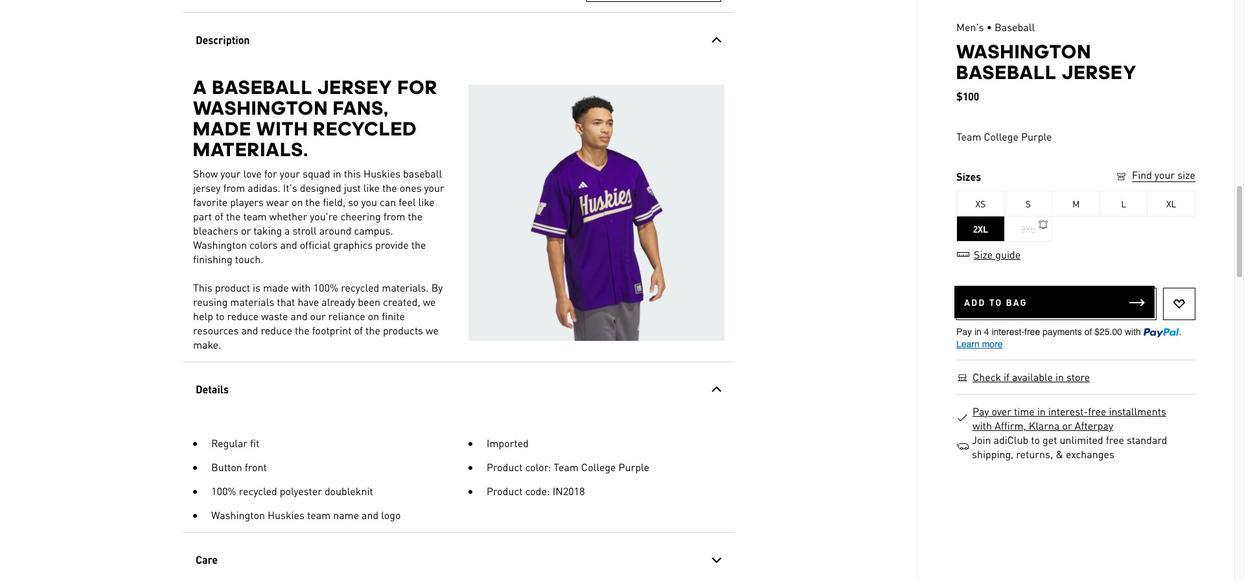 Task type: describe. For each thing, give the bounding box(es) containing it.
find your size button
[[1115, 168, 1196, 184]]

already
[[321, 295, 355, 308]]

find
[[1132, 168, 1152, 181]]

it's
[[283, 181, 297, 194]]

in for check
[[1056, 370, 1064, 384]]

product code: in2018
[[486, 484, 585, 498]]

$100
[[957, 89, 979, 103]]

you're
[[310, 209, 338, 223]]

afterpay
[[1075, 419, 1113, 432]]

your right ones at the left top of page
[[424, 181, 444, 194]]

1 horizontal spatial for
[[397, 76, 438, 99]]

regular fit
[[211, 436, 259, 450]]

bleachers
[[193, 224, 238, 237]]

whether
[[269, 209, 307, 223]]

1 horizontal spatial of
[[354, 323, 363, 337]]

button
[[211, 460, 242, 474]]

to
[[989, 296, 1003, 308]]

washington inside "men's • baseball washington baseball jersey $100"
[[957, 40, 1092, 63]]

or inside pay over time in interest-free installments with affirm, klarna or afterpay
[[1062, 419, 1072, 432]]

imported
[[486, 436, 528, 450]]

0 vertical spatial college
[[984, 130, 1019, 143]]

show
[[193, 167, 218, 180]]

jersey
[[1062, 61, 1137, 84]]

product for product code: in2018
[[486, 484, 522, 498]]

1 vertical spatial on
[[368, 309, 379, 323]]

product color: team college purple
[[486, 460, 649, 474]]

1 vertical spatial team
[[554, 460, 578, 474]]

the down "players"
[[226, 209, 240, 223]]

field,
[[323, 195, 345, 209]]

in2018
[[552, 484, 585, 498]]

huskies inside a baseball jersey for washington fans, made with recycled materials. show your love for your squad in this huskies baseball jersey from adidas. it's designed just like the ones your favorite players wear on the field, so you can feel like part of the team whether you're cheering from the bleachers or taking a stroll around campus. washington colors and official graphics provide the finishing touch. this product is made with 100% recycled materials. by reusing materials that have already been created, we help to reduce waste and our reliance on finite resources and reduce the footprint of the products we make.
[[363, 167, 400, 180]]

men's
[[957, 20, 984, 34]]

button front
[[211, 460, 267, 474]]

name
[[333, 508, 359, 522]]

1 vertical spatial baseball
[[403, 167, 442, 180]]

0 horizontal spatial college
[[581, 460, 616, 474]]

pay over time in interest-free installments with affirm, klarna or afterpay link
[[972, 404, 1187, 433]]

that
[[277, 295, 295, 308]]

details
[[195, 382, 228, 396]]

interest-
[[1048, 404, 1088, 418]]

regular
[[211, 436, 247, 450]]

the right "provide" at the top of the page
[[411, 238, 426, 251]]

ones
[[399, 181, 421, 194]]

add to bag
[[964, 296, 1028, 308]]

and down the a
[[280, 238, 297, 251]]

this
[[344, 167, 361, 180]]

waste
[[261, 309, 288, 323]]

exchanges
[[1066, 447, 1115, 461]]

xs button
[[957, 191, 1005, 216]]

care
[[195, 553, 217, 566]]

official
[[299, 238, 330, 251]]

a
[[284, 224, 290, 237]]

so
[[348, 195, 358, 209]]

check if available in store
[[973, 370, 1090, 384]]

finishing
[[193, 252, 232, 266]]

add to bag button
[[955, 286, 1155, 318]]

3xl
[[1021, 223, 1036, 235]]

you
[[361, 195, 377, 209]]

time
[[1014, 404, 1035, 418]]

front
[[244, 460, 267, 474]]

size guide
[[974, 248, 1021, 261]]

fans,
[[333, 97, 389, 119]]

campus.
[[354, 224, 393, 237]]

get
[[1043, 433, 1057, 447]]

pay
[[973, 404, 989, 418]]

2 vertical spatial recycled
[[239, 484, 277, 498]]

favorite
[[193, 195, 227, 209]]

adiclub
[[994, 433, 1029, 447]]

join
[[972, 433, 991, 447]]

0 horizontal spatial for
[[264, 167, 277, 180]]

the up the can
[[382, 181, 397, 194]]

your up it's
[[279, 167, 300, 180]]

0 horizontal spatial of
[[214, 209, 223, 223]]

m button
[[1053, 191, 1100, 216]]

have
[[297, 295, 319, 308]]

0 vertical spatial we
[[423, 295, 436, 308]]

pay over time in interest-free installments with affirm, klarna or afterpay
[[973, 404, 1167, 432]]

or inside a baseball jersey for washington fans, made with recycled materials. show your love for your squad in this huskies baseball jersey from adidas. it's designed just like the ones your favorite players wear on the field, so you can feel like part of the team whether you're cheering from the bleachers or taking a stroll around campus. washington colors and official graphics provide the finishing touch. this product is made with 100% recycled materials. by reusing materials that have already been created, we help to reduce waste and our reliance on finite resources and reduce the footprint of the products we make.
[[241, 224, 251, 237]]

cheering
[[340, 209, 381, 223]]

love
[[243, 167, 261, 180]]

taking
[[253, 224, 282, 237]]

s
[[1026, 198, 1031, 209]]

1 vertical spatial recycled
[[341, 281, 379, 294]]

code:
[[525, 484, 550, 498]]

1 horizontal spatial made
[[263, 281, 288, 294]]

1 vertical spatial reduce
[[261, 323, 292, 337]]

returns,
[[1016, 447, 1053, 461]]

this
[[193, 281, 212, 294]]

100% recycled polyester doubleknit
[[211, 484, 373, 498]]

polyester
[[280, 484, 322, 498]]

0 vertical spatial recycled
[[313, 117, 417, 140]]

finite
[[382, 309, 405, 323]]

1 horizontal spatial like
[[418, 195, 434, 209]]

details button
[[183, 362, 734, 417]]

description
[[195, 33, 250, 47]]

size guide link
[[957, 248, 1021, 261]]

and left logo
[[361, 508, 378, 522]]

sizes
[[957, 170, 981, 183]]

the down 'designed'
[[305, 195, 320, 209]]

free for interest-
[[1088, 404, 1107, 418]]



Task type: locate. For each thing, give the bounding box(es) containing it.
the down have
[[295, 323, 309, 337]]

to
[[215, 309, 224, 323], [1031, 433, 1040, 447]]

provide
[[375, 238, 408, 251]]

on down been
[[368, 309, 379, 323]]

1 horizontal spatial on
[[368, 309, 379, 323]]

to up returns, at the bottom right of the page
[[1031, 433, 1040, 447]]

2xl
[[973, 223, 988, 235]]

your inside "button"
[[1155, 168, 1175, 181]]

100% up already
[[313, 281, 338, 294]]

1 product from the top
[[486, 460, 522, 474]]

1 horizontal spatial materials.
[[382, 281, 428, 294]]

in up klarna
[[1037, 404, 1046, 418]]

free
[[1088, 404, 1107, 418], [1106, 433, 1124, 447]]

1 horizontal spatial baseball
[[403, 167, 442, 180]]

washington
[[957, 40, 1092, 63], [193, 97, 328, 119], [193, 238, 247, 251], [211, 508, 265, 522]]

recycled up this
[[313, 117, 417, 140]]

for up the adidas.
[[264, 167, 277, 180]]

like right 'feel'
[[418, 195, 434, 209]]

or left taking
[[241, 224, 251, 237]]

designed
[[300, 181, 341, 194]]

product
[[486, 460, 522, 474], [486, 484, 522, 498]]

0 vertical spatial jersey
[[317, 76, 393, 99]]

available
[[1012, 370, 1053, 384]]

doubleknit
[[324, 484, 373, 498]]

1 vertical spatial with
[[291, 281, 310, 294]]

find your size image
[[1115, 170, 1128, 183]]

huskies
[[363, 167, 400, 180], [267, 508, 304, 522]]

100% inside a baseball jersey for washington fans, made with recycled materials. show your love for your squad in this huskies baseball jersey from adidas. it's designed just like the ones your favorite players wear on the field, so you can feel like part of the team whether you're cheering from the bleachers or taking a stroll around campus. washington colors and official graphics provide the finishing touch. this product is made with 100% recycled materials. by reusing materials that have already been created, we help to reduce waste and our reliance on finite resources and reduce the footprint of the products we make.
[[313, 281, 338, 294]]

xl
[[1167, 198, 1177, 209]]

0 vertical spatial with
[[256, 117, 308, 140]]

0 horizontal spatial like
[[363, 181, 379, 194]]

0 horizontal spatial jersey
[[193, 181, 220, 194]]

our
[[310, 309, 326, 323]]

is
[[252, 281, 260, 294]]

team college purple
[[957, 130, 1052, 143]]

players
[[230, 195, 263, 209]]

0 vertical spatial like
[[363, 181, 379, 194]]

like
[[363, 181, 379, 194], [418, 195, 434, 209]]

0 horizontal spatial to
[[215, 309, 224, 323]]

a baseball jersey for washington fans, made with recycled materials. show your love for your squad in this huskies baseball jersey from adidas. it's designed just like the ones your favorite players wear on the field, so you can feel like part of the team whether you're cheering from the bleachers or taking a stroll around campus. washington colors and official graphics provide the finishing touch. this product is made with 100% recycled materials. by reusing materials that have already been created, we help to reduce waste and our reliance on finite resources and reduce the footprint of the products we make.
[[193, 76, 444, 351]]

made up that
[[263, 281, 288, 294]]

0 horizontal spatial made
[[193, 117, 251, 140]]

just
[[344, 181, 361, 194]]

team up sizes
[[957, 130, 981, 143]]

0 vertical spatial on
[[291, 195, 303, 209]]

and down have
[[290, 309, 307, 323]]

xl button
[[1148, 191, 1196, 216]]

0 vertical spatial reduce
[[227, 309, 258, 323]]

wear
[[266, 195, 289, 209]]

the down been
[[365, 323, 380, 337]]

to inside a baseball jersey for washington fans, made with recycled materials. show your love for your squad in this huskies baseball jersey from adidas. it's designed just like the ones your favorite players wear on the field, so you can feel like part of the team whether you're cheering from the bleachers or taking a stroll around campus. washington colors and official graphics provide the finishing touch. this product is made with 100% recycled materials. by reusing materials that have already been created, we help to reduce waste and our reliance on finite resources and reduce the footprint of the products we make.
[[215, 309, 224, 323]]

0 horizontal spatial purple
[[618, 460, 649, 474]]

from
[[223, 181, 245, 194], [383, 209, 405, 223]]

1 horizontal spatial to
[[1031, 433, 1040, 447]]

2 vertical spatial in
[[1037, 404, 1046, 418]]

1 vertical spatial or
[[1062, 419, 1072, 432]]

1 horizontal spatial in
[[1037, 404, 1046, 418]]

check
[[973, 370, 1001, 384]]

of down reliance
[[354, 323, 363, 337]]

0 horizontal spatial from
[[223, 181, 245, 194]]

•
[[987, 20, 992, 34]]

with up have
[[291, 281, 310, 294]]

free for unlimited
[[1106, 433, 1124, 447]]

1 vertical spatial 100%
[[211, 484, 236, 498]]

team down "players"
[[243, 209, 266, 223]]

1 horizontal spatial team
[[307, 508, 330, 522]]

1 vertical spatial in
[[1056, 370, 1064, 384]]

store
[[1067, 370, 1090, 384]]

the down 'feel'
[[408, 209, 422, 223]]

0 horizontal spatial team
[[243, 209, 266, 223]]

0 vertical spatial materials.
[[193, 138, 308, 161]]

1 horizontal spatial from
[[383, 209, 405, 223]]

and
[[280, 238, 297, 251], [290, 309, 307, 323], [241, 323, 258, 337], [361, 508, 378, 522]]

for right fans,
[[397, 76, 438, 99]]

with up join
[[973, 419, 992, 432]]

1 horizontal spatial team
[[957, 130, 981, 143]]

m
[[1073, 198, 1080, 209]]

1 vertical spatial made
[[263, 281, 288, 294]]

over
[[992, 404, 1012, 418]]

1 vertical spatial product
[[486, 484, 522, 498]]

on down it's
[[291, 195, 303, 209]]

0 horizontal spatial team
[[554, 460, 578, 474]]

0 vertical spatial baseball
[[212, 76, 313, 99]]

standard
[[1127, 433, 1167, 447]]

0 horizontal spatial on
[[291, 195, 303, 209]]

can
[[379, 195, 396, 209]]

free down afterpay
[[1106, 433, 1124, 447]]

team
[[243, 209, 266, 223], [307, 508, 330, 522]]

1 horizontal spatial college
[[984, 130, 1019, 143]]

2 product from the top
[[486, 484, 522, 498]]

materials. up love
[[193, 138, 308, 161]]

a
[[193, 76, 207, 99]]

bag
[[1006, 296, 1028, 308]]

touch.
[[235, 252, 263, 266]]

around
[[319, 224, 351, 237]]

0 vertical spatial from
[[223, 181, 245, 194]]

0 horizontal spatial or
[[241, 224, 251, 237]]

1 horizontal spatial 100%
[[313, 281, 338, 294]]

1 vertical spatial for
[[264, 167, 277, 180]]

to inside join adiclub to get unlimited free standard shipping, returns, & exchanges
[[1031, 433, 1040, 447]]

in for pay
[[1037, 404, 1046, 418]]

made
[[193, 117, 251, 140], [263, 281, 288, 294]]

from up "players"
[[223, 181, 245, 194]]

0 vertical spatial for
[[397, 76, 438, 99]]

0 horizontal spatial materials.
[[193, 138, 308, 161]]

1 vertical spatial we
[[425, 323, 438, 337]]

0 vertical spatial or
[[241, 224, 251, 237]]

materials. up created,
[[382, 281, 428, 294]]

with up love
[[256, 117, 308, 140]]

1 horizontal spatial jersey
[[317, 76, 393, 99]]

1 vertical spatial of
[[354, 323, 363, 337]]

recycled up been
[[341, 281, 379, 294]]

logo
[[381, 508, 400, 522]]

100% down button
[[211, 484, 236, 498]]

baseball right •
[[995, 20, 1035, 34]]

reduce down 'waste'
[[261, 323, 292, 337]]

free inside pay over time in interest-free installments with affirm, klarna or afterpay
[[1088, 404, 1107, 418]]

1 horizontal spatial huskies
[[363, 167, 400, 180]]

your left size
[[1155, 168, 1175, 181]]

1 vertical spatial purple
[[618, 460, 649, 474]]

and down materials
[[241, 323, 258, 337]]

make.
[[193, 338, 221, 351]]

in inside pay over time in interest-free installments with affirm, klarna or afterpay
[[1037, 404, 1046, 418]]

we right products
[[425, 323, 438, 337]]

1 vertical spatial materials.
[[382, 281, 428, 294]]

like up you
[[363, 181, 379, 194]]

with for a
[[256, 117, 308, 140]]

materials
[[230, 295, 274, 308]]

1 horizontal spatial or
[[1062, 419, 1072, 432]]

0 horizontal spatial in
[[333, 167, 341, 180]]

2 vertical spatial with
[[973, 419, 992, 432]]

baseball down description
[[212, 76, 313, 99]]

2 horizontal spatial in
[[1056, 370, 1064, 384]]

part
[[193, 209, 212, 223]]

if
[[1004, 370, 1010, 384]]

0 vertical spatial to
[[215, 309, 224, 323]]

3xl button
[[1005, 216, 1053, 242]]

from down the can
[[383, 209, 405, 223]]

for
[[397, 76, 438, 99], [264, 167, 277, 180]]

reduce down materials
[[227, 309, 258, 323]]

add
[[964, 296, 986, 308]]

2xl button
[[957, 216, 1005, 242]]

1 vertical spatial from
[[383, 209, 405, 223]]

0 vertical spatial free
[[1088, 404, 1107, 418]]

in inside the check if available in store button
[[1056, 370, 1064, 384]]

in left store on the right of page
[[1056, 370, 1064, 384]]

baseball up ones at the left top of page
[[403, 167, 442, 180]]

college
[[984, 130, 1019, 143], [581, 460, 616, 474]]

check if available in store button
[[972, 370, 1091, 384]]

0 vertical spatial product
[[486, 460, 522, 474]]

0 vertical spatial made
[[193, 117, 251, 140]]

1 vertical spatial to
[[1031, 433, 1040, 447]]

affirm,
[[995, 419, 1026, 432]]

reliance
[[328, 309, 365, 323]]

1 vertical spatial huskies
[[267, 508, 304, 522]]

footprint
[[312, 323, 351, 337]]

l button
[[1100, 191, 1148, 216]]

product for product color: team college purple
[[486, 460, 522, 474]]

or down interest- at the bottom right of the page
[[1062, 419, 1072, 432]]

find your size
[[1132, 168, 1196, 181]]

free up afterpay
[[1088, 404, 1107, 418]]

product left code:
[[486, 484, 522, 498]]

shipping,
[[972, 447, 1014, 461]]

your left love
[[220, 167, 240, 180]]

recycled
[[313, 117, 417, 140], [341, 281, 379, 294], [239, 484, 277, 498]]

made down a
[[193, 117, 251, 140]]

description button
[[183, 13, 734, 67]]

washington huskies team name and logo
[[211, 508, 400, 522]]

installments
[[1109, 404, 1167, 418]]

0 vertical spatial in
[[333, 167, 341, 180]]

0 vertical spatial baseball
[[995, 20, 1035, 34]]

1 horizontal spatial reduce
[[261, 323, 292, 337]]

team left name
[[307, 508, 330, 522]]

0 vertical spatial 100%
[[313, 281, 338, 294]]

0 horizontal spatial huskies
[[267, 508, 304, 522]]

with inside pay over time in interest-free installments with affirm, klarna or afterpay
[[973, 419, 992, 432]]

join adiclub to get unlimited free standard shipping, returns, & exchanges
[[972, 433, 1167, 461]]

baseball up "$100"
[[957, 61, 1057, 84]]

huskies up the can
[[363, 167, 400, 180]]

by
[[431, 281, 443, 294]]

squad
[[302, 167, 330, 180]]

1 vertical spatial college
[[581, 460, 616, 474]]

0 vertical spatial huskies
[[363, 167, 400, 180]]

team inside a baseball jersey for washington fans, made with recycled materials. show your love for your squad in this huskies baseball jersey from adidas. it's designed just like the ones your favorite players wear on the field, so you can feel like part of the team whether you're cheering from the bleachers or taking a stroll around campus. washington colors and official graphics provide the finishing touch. this product is made with 100% recycled materials. by reusing materials that have already been created, we help to reduce waste and our reliance on finite resources and reduce the footprint of the products we make.
[[243, 209, 266, 223]]

stroll
[[292, 224, 316, 237]]

to up resources
[[215, 309, 224, 323]]

baseball
[[995, 20, 1035, 34], [957, 61, 1057, 84]]

purple
[[1021, 130, 1052, 143], [618, 460, 649, 474]]

been
[[358, 295, 380, 308]]

in left this
[[333, 167, 341, 180]]

1 vertical spatial team
[[307, 508, 330, 522]]

0 vertical spatial of
[[214, 209, 223, 223]]

1 vertical spatial like
[[418, 195, 434, 209]]

free inside join adiclub to get unlimited free standard shipping, returns, & exchanges
[[1106, 433, 1124, 447]]

recycled down front
[[239, 484, 277, 498]]

with for pay
[[973, 419, 992, 432]]

of up bleachers
[[214, 209, 223, 223]]

1 vertical spatial free
[[1106, 433, 1124, 447]]

0 vertical spatial purple
[[1021, 130, 1052, 143]]

0 vertical spatial team
[[243, 209, 266, 223]]

materials.
[[193, 138, 308, 161], [382, 281, 428, 294]]

product
[[215, 281, 250, 294]]

in inside a baseball jersey for washington fans, made with recycled materials. show your love for your squad in this huskies baseball jersey from adidas. it's designed just like the ones your favorite players wear on the field, so you can feel like part of the team whether you're cheering from the bleachers or taking a stroll around campus. washington colors and official graphics provide the finishing touch. this product is made with 100% recycled materials. by reusing materials that have already been created, we help to reduce waste and our reliance on finite resources and reduce the footprint of the products we make.
[[333, 167, 341, 180]]

team up in2018
[[554, 460, 578, 474]]

0 horizontal spatial reduce
[[227, 309, 258, 323]]

huskies down 100% recycled polyester doubleknit
[[267, 508, 304, 522]]

product down imported
[[486, 460, 522, 474]]

care button
[[183, 533, 734, 580]]

we down by
[[423, 295, 436, 308]]

1 horizontal spatial purple
[[1021, 130, 1052, 143]]

of
[[214, 209, 223, 223], [354, 323, 363, 337]]

0 vertical spatial team
[[957, 130, 981, 143]]

0 horizontal spatial baseball
[[212, 76, 313, 99]]

1 vertical spatial jersey
[[193, 181, 220, 194]]

1 vertical spatial baseball
[[957, 61, 1057, 84]]

0 horizontal spatial 100%
[[211, 484, 236, 498]]



Task type: vqa. For each thing, say whether or not it's contained in the screenshot.
the top 10
no



